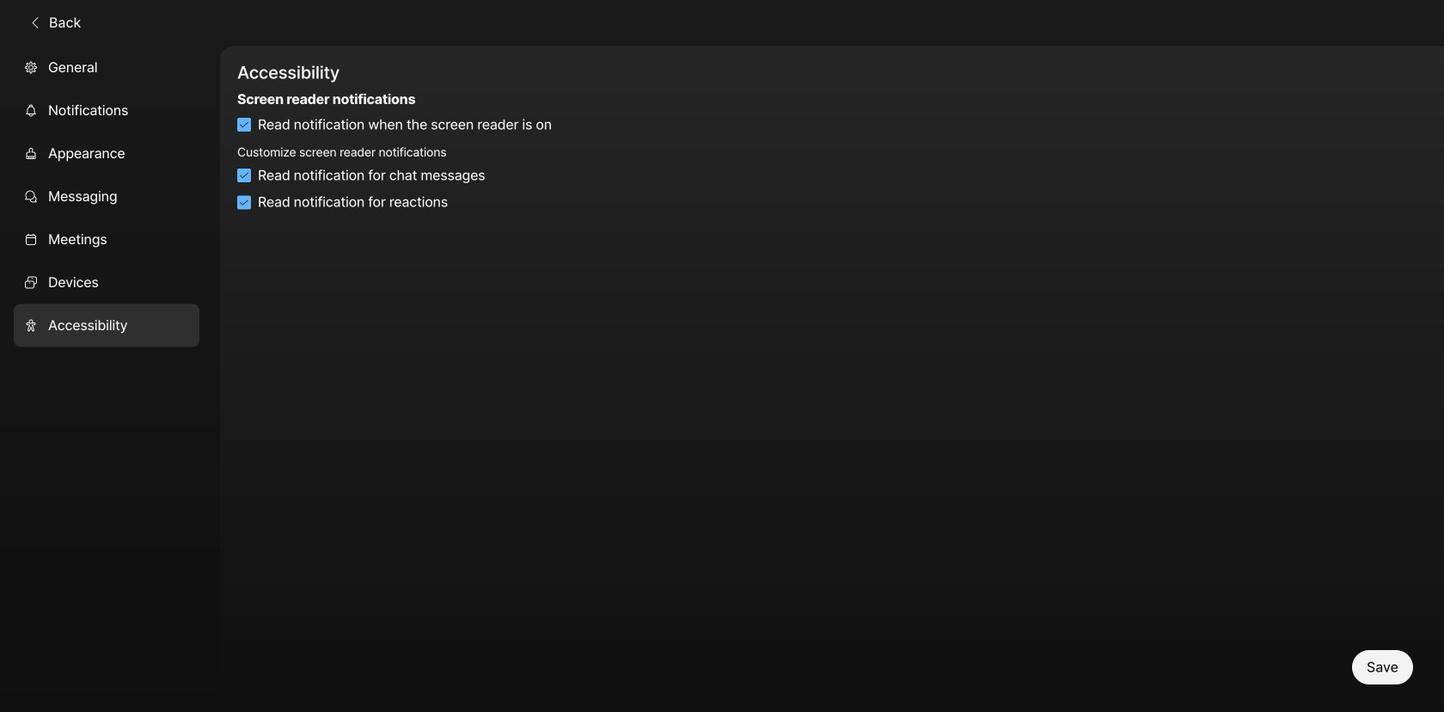 Task type: describe. For each thing, give the bounding box(es) containing it.
meetings tab
[[14, 218, 200, 261]]

messaging tab
[[14, 175, 200, 218]]

notifications tab
[[14, 89, 200, 132]]

devices tab
[[14, 261, 200, 304]]

accessibility tab
[[14, 304, 200, 347]]

appearance tab
[[14, 132, 200, 175]]



Task type: vqa. For each thing, say whether or not it's contained in the screenshot.
Accessibility tab
yes



Task type: locate. For each thing, give the bounding box(es) containing it.
general tab
[[14, 46, 200, 89]]

settings navigation
[[0, 46, 220, 712]]



